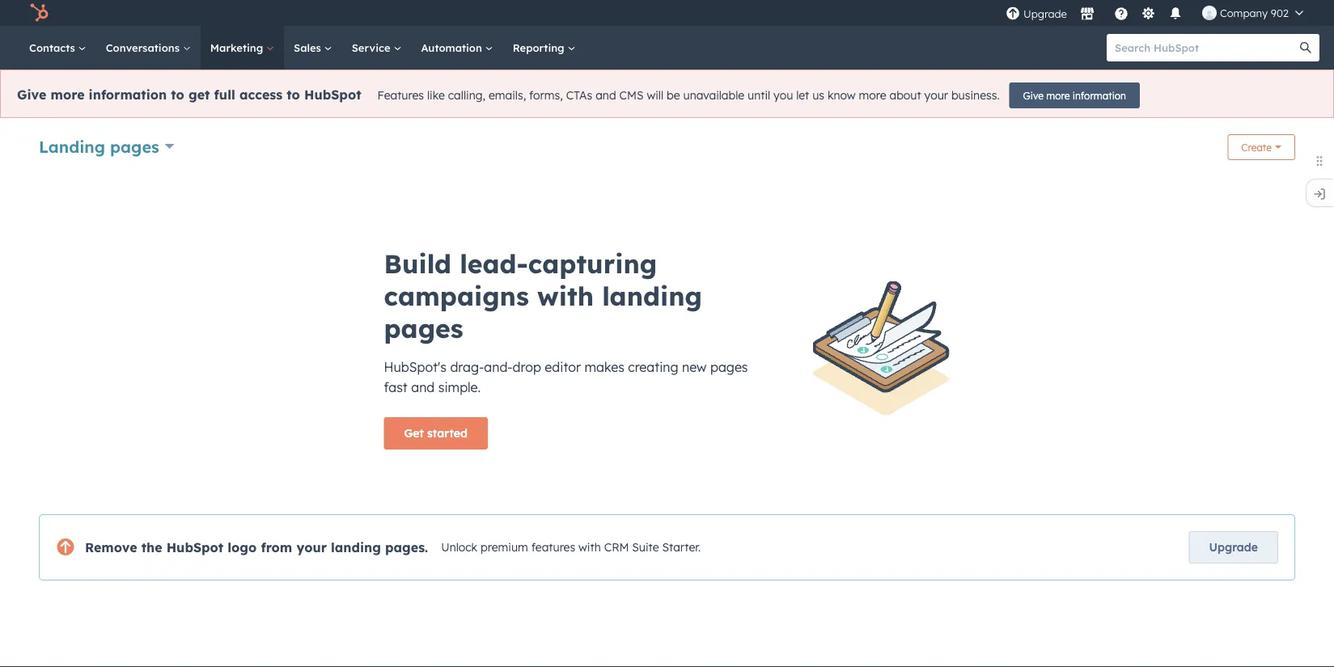 Task type: vqa. For each thing, say whether or not it's contained in the screenshot.
the top YOUR
yes



Task type: locate. For each thing, give the bounding box(es) containing it.
1 horizontal spatial to
[[287, 87, 300, 103]]

to left get
[[171, 87, 184, 103]]

more
[[51, 87, 85, 103], [859, 88, 887, 103], [1046, 89, 1070, 102]]

simple.
[[438, 380, 481, 396]]

0 horizontal spatial landing
[[331, 540, 381, 556]]

0 horizontal spatial and
[[411, 380, 435, 396]]

2 vertical spatial pages
[[710, 359, 748, 375]]

us
[[813, 88, 825, 103]]

1 to from the left
[[171, 87, 184, 103]]

pages inside popup button
[[110, 136, 159, 157]]

landing
[[602, 280, 702, 312], [331, 540, 381, 556]]

landing left pages.
[[331, 540, 381, 556]]

pages.
[[385, 540, 428, 556]]

access
[[239, 87, 283, 103]]

landing pages button
[[39, 135, 174, 158]]

you
[[774, 88, 793, 103]]

0 horizontal spatial hubspot
[[166, 540, 224, 556]]

give inside "link"
[[1023, 89, 1044, 102]]

and
[[596, 88, 616, 103], [411, 380, 435, 396]]

1 vertical spatial upgrade
[[1209, 541, 1258, 555]]

0 horizontal spatial information
[[89, 87, 167, 103]]

pages up hubspot's
[[384, 312, 463, 345]]

features like calling, emails, forms, ctas and cms will be unavailable until you let us know more about your business.
[[378, 88, 1000, 103]]

0 vertical spatial with
[[537, 280, 594, 312]]

0 horizontal spatial upgrade
[[1024, 7, 1067, 21]]

1 horizontal spatial hubspot
[[304, 87, 361, 103]]

your right from
[[296, 540, 327, 556]]

0 vertical spatial your
[[925, 88, 948, 103]]

suite
[[632, 541, 659, 555]]

capturing
[[528, 248, 657, 280]]

1 horizontal spatial pages
[[384, 312, 463, 345]]

to right access
[[287, 87, 300, 103]]

902
[[1271, 6, 1289, 19]]

let
[[796, 88, 809, 103]]

your right about
[[925, 88, 948, 103]]

and inside hubspot's drag-and-drop editor makes creating new pages fast and simple.
[[411, 380, 435, 396]]

information
[[89, 87, 167, 103], [1073, 89, 1126, 102]]

give
[[17, 87, 46, 103], [1023, 89, 1044, 102]]

like
[[427, 88, 445, 103]]

help image
[[1114, 7, 1129, 22]]

menu
[[1004, 0, 1315, 26]]

remove the hubspot logo from your landing pages.
[[85, 540, 428, 556]]

landing pages banner
[[39, 129, 1296, 167]]

pages inside hubspot's drag-and-drop editor makes creating new pages fast and simple.
[[710, 359, 748, 375]]

pages right "new"
[[710, 359, 748, 375]]

be
[[667, 88, 680, 103]]

and left cms
[[596, 88, 616, 103]]

0 vertical spatial pages
[[110, 136, 159, 157]]

sales
[[294, 41, 324, 54]]

cms
[[619, 88, 644, 103]]

1 horizontal spatial your
[[925, 88, 948, 103]]

0 horizontal spatial more
[[51, 87, 85, 103]]

until
[[748, 88, 771, 103]]

pages
[[110, 136, 159, 157], [384, 312, 463, 345], [710, 359, 748, 375]]

more inside give more information "link"
[[1046, 89, 1070, 102]]

contacts link
[[19, 26, 96, 70]]

hubspot down 'sales' link
[[304, 87, 361, 103]]

2 horizontal spatial more
[[1046, 89, 1070, 102]]

sales link
[[284, 26, 342, 70]]

0 vertical spatial and
[[596, 88, 616, 103]]

1 horizontal spatial give
[[1023, 89, 1044, 102]]

with
[[537, 280, 594, 312], [579, 541, 601, 555]]

unlock
[[441, 541, 478, 555]]

conversations link
[[96, 26, 201, 70]]

marketplaces button
[[1070, 0, 1104, 26]]

create button
[[1228, 134, 1296, 160]]

contacts
[[29, 41, 78, 54]]

1 vertical spatial pages
[[384, 312, 463, 345]]

give more information
[[1023, 89, 1126, 102]]

hubspot's drag-and-drop editor makes creating new pages fast and simple.
[[384, 359, 748, 396]]

0 horizontal spatial your
[[296, 540, 327, 556]]

landing up the 'creating'
[[602, 280, 702, 312]]

fast
[[384, 380, 408, 396]]

editor
[[545, 359, 581, 375]]

give right business.
[[1023, 89, 1044, 102]]

1 horizontal spatial landing
[[602, 280, 702, 312]]

hubspot's
[[384, 359, 447, 375]]

give down contacts
[[17, 87, 46, 103]]

help button
[[1108, 0, 1135, 26]]

notifications button
[[1162, 0, 1189, 26]]

give for give more information to get full access to hubspot
[[17, 87, 46, 103]]

give for give more information
[[1023, 89, 1044, 102]]

1 horizontal spatial information
[[1073, 89, 1126, 102]]

settings link
[[1138, 4, 1159, 21]]

pages right landing
[[110, 136, 159, 157]]

to
[[171, 87, 184, 103], [287, 87, 300, 103]]

2 horizontal spatial pages
[[710, 359, 748, 375]]

1 horizontal spatial upgrade
[[1209, 541, 1258, 555]]

lead-
[[460, 248, 528, 280]]

hubspot
[[304, 87, 361, 103], [166, 540, 224, 556]]

settings image
[[1141, 7, 1156, 21]]

hubspot right the
[[166, 540, 224, 556]]

information for give more information
[[1073, 89, 1126, 102]]

0 vertical spatial hubspot
[[304, 87, 361, 103]]

automation link
[[411, 26, 503, 70]]

0 vertical spatial landing
[[602, 280, 702, 312]]

landing pages
[[39, 136, 159, 157]]

0 horizontal spatial to
[[171, 87, 184, 103]]

0 horizontal spatial give
[[17, 87, 46, 103]]

mateo roberts image
[[1202, 6, 1217, 20]]

with left crm
[[579, 541, 601, 555]]

upgrade
[[1024, 7, 1067, 21], [1209, 541, 1258, 555]]

search button
[[1292, 34, 1320, 61]]

unavailable
[[683, 88, 745, 103]]

more for give more information
[[1046, 89, 1070, 102]]

0 horizontal spatial pages
[[110, 136, 159, 157]]

give more information to get full access to hubspot
[[17, 87, 361, 103]]

landing inside build lead-capturing campaigns with landing pages
[[602, 280, 702, 312]]

search image
[[1300, 42, 1312, 53]]

and down hubspot's
[[411, 380, 435, 396]]

give more information link
[[1010, 83, 1140, 108]]

information inside "link"
[[1073, 89, 1126, 102]]

1 vertical spatial your
[[296, 540, 327, 556]]

0 vertical spatial upgrade
[[1024, 7, 1067, 21]]

1 vertical spatial and
[[411, 380, 435, 396]]

the
[[141, 540, 162, 556]]

know
[[828, 88, 856, 103]]

pages inside build lead-capturing campaigns with landing pages
[[384, 312, 463, 345]]

your
[[925, 88, 948, 103], [296, 540, 327, 556]]

with up editor
[[537, 280, 594, 312]]



Task type: describe. For each thing, give the bounding box(es) containing it.
service link
[[342, 26, 411, 70]]

will
[[647, 88, 664, 103]]

company
[[1220, 6, 1268, 19]]

marketplaces image
[[1080, 7, 1095, 22]]

premium
[[481, 541, 528, 555]]

get
[[189, 87, 210, 103]]

calling,
[[448, 88, 486, 103]]

full
[[214, 87, 235, 103]]

unlock premium features with crm suite starter.
[[441, 541, 701, 555]]

makes
[[585, 359, 625, 375]]

started
[[427, 426, 468, 441]]

forms,
[[529, 88, 563, 103]]

new
[[682, 359, 707, 375]]

emails,
[[489, 88, 526, 103]]

hubspot image
[[29, 3, 49, 23]]

service
[[352, 41, 394, 54]]

reporting
[[513, 41, 568, 54]]

creating
[[628, 359, 679, 375]]

reporting link
[[503, 26, 585, 70]]

company 902 button
[[1193, 0, 1313, 26]]

automation
[[421, 41, 485, 54]]

landing
[[39, 136, 105, 157]]

notifications image
[[1168, 7, 1183, 22]]

drag-
[[450, 359, 484, 375]]

company 902
[[1220, 6, 1289, 19]]

campaigns
[[384, 280, 529, 312]]

Search HubSpot search field
[[1107, 34, 1305, 61]]

remove
[[85, 540, 137, 556]]

with inside build lead-capturing campaigns with landing pages
[[537, 280, 594, 312]]

build
[[384, 248, 452, 280]]

upgrade image
[[1006, 7, 1020, 21]]

information for give more information to get full access to hubspot
[[89, 87, 167, 103]]

more for give more information to get full access to hubspot
[[51, 87, 85, 103]]

get started
[[404, 426, 468, 441]]

build lead-capturing campaigns with landing pages
[[384, 248, 702, 345]]

upgrade link
[[1189, 532, 1279, 564]]

marketing link
[[201, 26, 284, 70]]

get
[[404, 426, 424, 441]]

2 to from the left
[[287, 87, 300, 103]]

drop
[[513, 359, 541, 375]]

crm
[[604, 541, 629, 555]]

hubspot link
[[19, 3, 61, 23]]

business.
[[952, 88, 1000, 103]]

about
[[890, 88, 921, 103]]

1 horizontal spatial more
[[859, 88, 887, 103]]

get started button
[[384, 418, 488, 450]]

create
[[1242, 141, 1272, 153]]

marketing
[[210, 41, 266, 54]]

starter.
[[662, 541, 701, 555]]

menu containing company 902
[[1004, 0, 1315, 26]]

1 horizontal spatial and
[[596, 88, 616, 103]]

and-
[[484, 359, 513, 375]]

1 vertical spatial with
[[579, 541, 601, 555]]

features
[[378, 88, 424, 103]]

logo
[[228, 540, 257, 556]]

conversations
[[106, 41, 183, 54]]

features
[[531, 541, 575, 555]]

1 vertical spatial landing
[[331, 540, 381, 556]]

from
[[261, 540, 292, 556]]

1 vertical spatial hubspot
[[166, 540, 224, 556]]

ctas
[[566, 88, 593, 103]]



